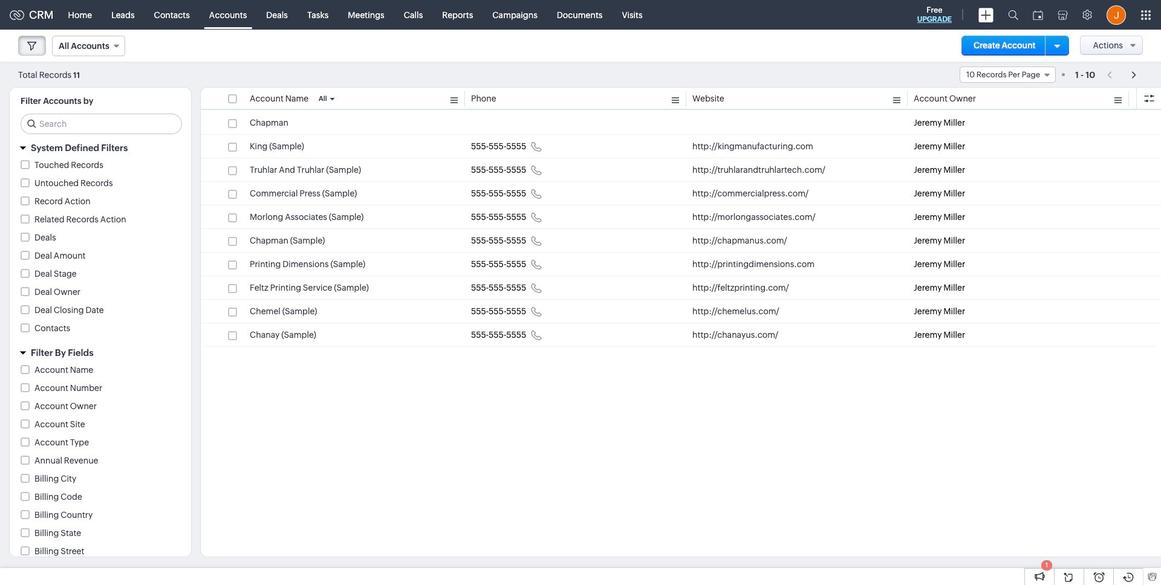 Task type: describe. For each thing, give the bounding box(es) containing it.
search image
[[1009, 10, 1019, 20]]

profile image
[[1107, 5, 1127, 25]]

logo image
[[10, 10, 24, 20]]

create menu element
[[972, 0, 1001, 29]]



Task type: vqa. For each thing, say whether or not it's contained in the screenshot.
$ within King Jacob Simon King (Sample) Kris Marrier (Sample) $ 60,000.00 Nov 30, 2023
no



Task type: locate. For each thing, give the bounding box(es) containing it.
calendar image
[[1033, 10, 1044, 20]]

create menu image
[[979, 8, 994, 22]]

row group
[[201, 111, 1162, 347]]

None field
[[52, 36, 125, 56], [960, 67, 1056, 83], [52, 36, 125, 56], [960, 67, 1056, 83]]

search element
[[1001, 0, 1026, 30]]

Search text field
[[21, 114, 182, 134]]

profile element
[[1100, 0, 1134, 29]]



